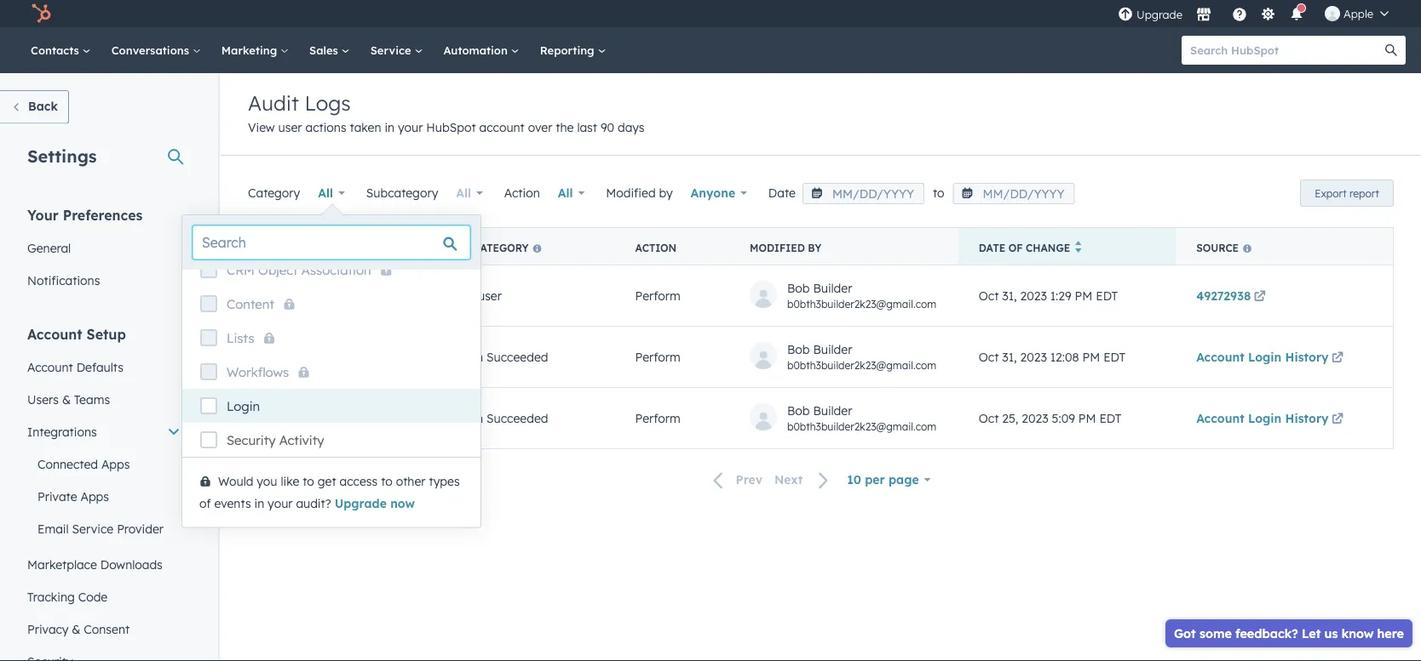 Task type: locate. For each thing, give the bounding box(es) containing it.
0 vertical spatial by
[[659, 186, 673, 201]]

private
[[37, 489, 77, 504]]

1 horizontal spatial upgrade
[[1137, 8, 1183, 22]]

1 horizontal spatial date
[[979, 242, 1005, 255]]

pm
[[1075, 289, 1092, 304], [1082, 350, 1100, 365], [1078, 411, 1096, 426]]

& right privacy
[[72, 622, 80, 637]]

subcategory up add user
[[452, 242, 529, 255]]

0 vertical spatial bob
[[787, 281, 810, 295]]

account login history for oct 25, 2023 5:09 pm edt
[[1196, 411, 1329, 426]]

1 b0bth3builder2k23@gmail.com from the top
[[787, 298, 937, 310]]

2 vertical spatial bob
[[787, 403, 810, 418]]

1 vertical spatial activity
[[279, 433, 324, 449]]

1 vertical spatial user
[[478, 289, 502, 304]]

pm right 1:29
[[1075, 289, 1092, 304]]

in down "you"
[[254, 496, 264, 511]]

account defaults link
[[17, 351, 191, 384]]

edt
[[1096, 289, 1118, 304], [1103, 350, 1126, 365], [1099, 411, 1122, 426]]

next button
[[768, 470, 839, 492]]

date left change
[[979, 242, 1005, 255]]

history for oct 31, 2023 12:08 pm edt
[[1285, 350, 1329, 365]]

1 vertical spatial &
[[72, 622, 80, 637]]

account for the 'account setup' element
[[27, 326, 82, 343]]

bob builder b0bth3builder2k23@gmail.com for oct 31, 2023 12:08 pm edt
[[787, 342, 937, 372]]

actions
[[305, 120, 346, 135]]

0 horizontal spatial mm/dd/yyyy text field
[[802, 183, 924, 204]]

0 vertical spatial b0bth3builder2k23@gmail.com
[[787, 298, 937, 310]]

your
[[398, 120, 423, 135], [268, 496, 293, 511]]

2023 left 1:29
[[1020, 289, 1047, 304]]

oct left 12:08
[[979, 350, 999, 365]]

integrations button
[[17, 416, 191, 449]]

31, for oct 31, 2023 1:29 pm edt
[[1002, 289, 1017, 304]]

bob builder b0bth3builder2k23@gmail.com
[[787, 281, 937, 310], [787, 342, 937, 372], [787, 403, 937, 433]]

0 vertical spatial 2023
[[1020, 289, 1047, 304]]

marketplace
[[27, 558, 97, 573]]

2023 for 12:08
[[1020, 350, 1047, 365]]

link opens in a new window image
[[1254, 292, 1266, 304], [1332, 414, 1344, 426]]

of left 'events'
[[199, 496, 211, 511]]

1 vertical spatial bob
[[787, 342, 810, 357]]

3 bob from the top
[[787, 403, 810, 418]]

1 horizontal spatial all button
[[547, 176, 596, 210]]

0 vertical spatial your
[[398, 120, 423, 135]]

Search search field
[[193, 226, 470, 260]]

1 horizontal spatial modified by
[[750, 242, 822, 255]]

1 vertical spatial upgrade
[[335, 496, 387, 511]]

account login history link for oct 25, 2023 5:09 pm edt
[[1196, 411, 1347, 426]]

2 account login history link from the top
[[1196, 411, 1347, 426]]

login succeeded for oct 25, 2023 5:09 pm edt
[[452, 411, 548, 426]]

1 horizontal spatial &
[[72, 622, 80, 637]]

0 vertical spatial date
[[768, 186, 796, 201]]

date right anyone popup button
[[768, 186, 796, 201]]

link opens in a new window image for oct 31, 2023 1:29 pm edt
[[1254, 292, 1266, 304]]

3 perform from the top
[[635, 411, 680, 426]]

1 builder from the top
[[813, 281, 852, 295]]

upgrade down access
[[335, 496, 387, 511]]

pm right 12:08
[[1082, 350, 1100, 365]]

1 account login history link from the top
[[1196, 350, 1347, 365]]

list box
[[182, 253, 481, 458]]

apple
[[1344, 6, 1373, 20]]

oct down date of change
[[979, 289, 999, 304]]

0 vertical spatial modified
[[606, 186, 656, 201]]

upgrade right the upgrade icon
[[1137, 8, 1183, 22]]

account defaults
[[27, 360, 123, 375]]

1 vertical spatial account login history
[[1196, 411, 1329, 426]]

your left the hubspot
[[398, 120, 423, 135]]

all up search search box
[[318, 186, 333, 201]]

login succeeded down add user
[[452, 350, 548, 365]]

49272938 link
[[1196, 289, 1269, 304]]

1 vertical spatial account login history link
[[1196, 411, 1347, 426]]

events
[[214, 496, 251, 511]]

b0bth3builder2k23@gmail.com for oct 31, 2023 1:29 pm edt
[[787, 298, 937, 310]]

security
[[269, 289, 315, 304], [227, 433, 276, 449]]

1 perform from the top
[[635, 289, 680, 304]]

email service provider link
[[17, 513, 191, 546]]

2 vertical spatial bob builder b0bth3builder2k23@gmail.com
[[787, 403, 937, 433]]

0 vertical spatial modified by
[[606, 186, 673, 201]]

1 vertical spatial modified
[[750, 242, 805, 255]]

the
[[556, 120, 574, 135]]

2 vertical spatial 2023
[[1022, 411, 1048, 426]]

date of change button
[[958, 228, 1176, 265]]

1 vertical spatial service
[[72, 522, 113, 537]]

subcategory
[[366, 186, 438, 201], [452, 242, 529, 255]]

1 vertical spatial by
[[808, 242, 822, 255]]

& for privacy
[[72, 622, 80, 637]]

descending sort. press to sort ascending. image
[[1075, 241, 1082, 253]]

2 bob builder b0bth3builder2k23@gmail.com from the top
[[787, 342, 937, 372]]

all for category
[[318, 186, 333, 201]]

modified down days
[[606, 186, 656, 201]]

action
[[504, 186, 540, 201], [635, 242, 677, 255]]

1 vertical spatial your
[[268, 496, 293, 511]]

& right users
[[62, 392, 71, 407]]

marketplace downloads
[[27, 558, 163, 573]]

1 all button from the left
[[445, 176, 494, 210]]

downloads
[[100, 558, 163, 573]]

3 b0bth3builder2k23@gmail.com from the top
[[787, 420, 937, 433]]

MM/DD/YYYY text field
[[802, 183, 924, 204], [953, 183, 1075, 204]]

upgrade
[[1137, 8, 1183, 22], [335, 496, 387, 511]]

0 horizontal spatial link opens in a new window image
[[1254, 292, 1266, 304]]

0 vertical spatial history
[[1285, 350, 1329, 365]]

1 oct from the top
[[979, 289, 999, 304]]

security activity up "you"
[[227, 433, 324, 449]]

31, for oct 31, 2023 12:08 pm edt
[[1002, 350, 1017, 365]]

login inside list box
[[227, 399, 260, 415]]

0 vertical spatial bob builder b0bth3builder2k23@gmail.com
[[787, 281, 937, 310]]

1 horizontal spatial your
[[398, 120, 423, 135]]

days
[[618, 120, 645, 135]]

0 horizontal spatial service
[[72, 522, 113, 537]]

1 login succeeded from the top
[[452, 350, 548, 365]]

marketing link
[[211, 27, 299, 73]]

2 history from the top
[[1285, 411, 1329, 426]]

email
[[37, 522, 69, 537]]

activity up the like
[[279, 433, 324, 449]]

oct left 25,
[[979, 411, 999, 426]]

object
[[258, 262, 298, 279]]

1 vertical spatial succeeded
[[487, 411, 548, 426]]

1 horizontal spatial subcategory
[[452, 242, 529, 255]]

1 horizontal spatial link opens in a new window image
[[1332, 414, 1344, 426]]

0 vertical spatial account login history link
[[1196, 350, 1347, 365]]

0 vertical spatial edt
[[1096, 289, 1118, 304]]

2 oct from the top
[[979, 350, 999, 365]]

2 all button from the left
[[547, 176, 596, 210]]

hubspot image
[[31, 3, 51, 24]]

31,
[[1002, 289, 1017, 304], [1002, 350, 1017, 365]]

edt right 5:09
[[1099, 411, 1122, 426]]

succeeded for oct 25, 2023 5:09 pm edt
[[487, 411, 548, 426]]

oct 25, 2023 5:09 pm edt
[[979, 411, 1122, 426]]

to
[[933, 186, 944, 201], [303, 475, 314, 489], [381, 475, 393, 489]]

list box containing crm object association
[[182, 253, 481, 458]]

3 oct from the top
[[979, 411, 999, 426]]

0 horizontal spatial upgrade
[[335, 496, 387, 511]]

0 vertical spatial upgrade
[[1137, 8, 1183, 22]]

service down 'private apps' link
[[72, 522, 113, 537]]

bob for oct 31, 2023 12:08 pm edt
[[787, 342, 810, 357]]

automation
[[443, 43, 511, 57]]

31, left 12:08
[[1002, 350, 1017, 365]]

perform for oct 31, 2023 1:29 pm edt
[[635, 289, 680, 304]]

link opens in a new window image inside account login history link
[[1332, 414, 1344, 426]]

prev
[[736, 473, 762, 488]]

account login history for oct 31, 2023 12:08 pm edt
[[1196, 350, 1329, 365]]

0 horizontal spatial your
[[268, 496, 293, 511]]

2 vertical spatial b0bth3builder2k23@gmail.com
[[787, 420, 937, 433]]

0 horizontal spatial &
[[62, 392, 71, 407]]

notifications link
[[17, 265, 191, 297]]

pagination navigation
[[703, 469, 839, 492]]

apps up the email service provider
[[80, 489, 109, 504]]

0 horizontal spatial all button
[[445, 176, 494, 210]]

your inside would you like to get access to other types of events in your audit?
[[268, 496, 293, 511]]

automation link
[[433, 27, 530, 73]]

2 vertical spatial oct
[[979, 411, 999, 426]]

1 bob builder b0bth3builder2k23@gmail.com from the top
[[787, 281, 937, 310]]

0 horizontal spatial date
[[768, 186, 796, 201]]

help image
[[1232, 8, 1247, 23]]

link opens in a new window image inside 49272938 link
[[1254, 292, 1266, 304]]

login succeeded up types
[[452, 411, 548, 426]]

teams
[[74, 392, 110, 407]]

apps down integrations button
[[101, 457, 130, 472]]

1 vertical spatial date
[[979, 242, 1005, 255]]

0 vertical spatial activity
[[318, 289, 360, 304]]

31, down date of change
[[1002, 289, 1017, 304]]

account
[[27, 326, 82, 343], [1196, 350, 1244, 365], [27, 360, 73, 375], [1196, 411, 1244, 426]]

1 horizontal spatial mm/dd/yyyy text field
[[953, 183, 1075, 204]]

subcategory right all dropdown button
[[366, 186, 438, 201]]

2 vertical spatial perform
[[635, 411, 680, 426]]

types
[[429, 475, 460, 489]]

2 vertical spatial pm
[[1078, 411, 1096, 426]]

0 horizontal spatial of
[[199, 496, 211, 511]]

back
[[28, 99, 58, 114]]

2 account login history from the top
[[1196, 411, 1329, 426]]

1 horizontal spatial all
[[456, 186, 471, 201]]

0 vertical spatial subcategory
[[366, 186, 438, 201]]

90
[[601, 120, 614, 135]]

apple button
[[1315, 0, 1399, 27]]

users & teams link
[[17, 384, 191, 416]]

0 vertical spatial in
[[385, 120, 395, 135]]

upgrade now
[[335, 496, 415, 511]]

2023 for 1:29
[[1020, 289, 1047, 304]]

login succeeded for oct 31, 2023 12:08 pm edt
[[452, 350, 548, 365]]

1 vertical spatial 31,
[[1002, 350, 1017, 365]]

1 vertical spatial of
[[199, 496, 211, 511]]

1 vertical spatial pm
[[1082, 350, 1100, 365]]

2 perform from the top
[[635, 350, 680, 365]]

date for date
[[768, 186, 796, 201]]

all button down the hubspot
[[445, 176, 494, 210]]

b0bth3builder2k23@gmail.com for oct 25, 2023 5:09 pm edt
[[787, 420, 937, 433]]

2 all from the left
[[456, 186, 471, 201]]

3 bob builder b0bth3builder2k23@gmail.com from the top
[[787, 403, 937, 433]]

0 vertical spatial of
[[1008, 242, 1023, 255]]

users & teams
[[27, 392, 110, 407]]

1 vertical spatial builder
[[813, 342, 852, 357]]

menu
[[1116, 0, 1401, 27]]

1 history from the top
[[1285, 350, 1329, 365]]

0 vertical spatial login succeeded
[[452, 350, 548, 365]]

link opens in a new window image for oct 25, 2023 5:09 pm edt
[[1332, 414, 1344, 426]]

1 vertical spatial link opens in a new window image
[[1332, 414, 1344, 426]]

all button
[[445, 176, 494, 210], [547, 176, 596, 210]]

1 all from the left
[[318, 186, 333, 201]]

account login history link
[[1196, 350, 1347, 365], [1196, 411, 1347, 426]]

bob builder b0bth3builder2k23@gmail.com for oct 25, 2023 5:09 pm edt
[[787, 403, 937, 433]]

1 horizontal spatial in
[[385, 120, 395, 135]]

1 horizontal spatial by
[[808, 242, 822, 255]]

bob
[[787, 281, 810, 295], [787, 342, 810, 357], [787, 403, 810, 418]]

settings image
[[1260, 7, 1276, 23]]

3 all from the left
[[558, 186, 573, 201]]

all inside dropdown button
[[318, 186, 333, 201]]

2023 left 12:08
[[1020, 350, 1047, 365]]

audit
[[248, 90, 299, 116]]

1 account login history from the top
[[1196, 350, 1329, 365]]

link opens in a new window image
[[1254, 292, 1266, 304], [1332, 353, 1344, 365], [1332, 353, 1344, 365], [1332, 414, 1344, 426]]

0 vertical spatial pm
[[1075, 289, 1092, 304]]

upgrade for upgrade now
[[335, 496, 387, 511]]

1 succeeded from the top
[[487, 350, 548, 365]]

all down the hubspot
[[456, 186, 471, 201]]

0 vertical spatial security
[[269, 289, 315, 304]]

1 vertical spatial subcategory
[[452, 242, 529, 255]]

1 vertical spatial security
[[227, 433, 276, 449]]

date inside button
[[979, 242, 1005, 255]]

0 vertical spatial 31,
[[1002, 289, 1017, 304]]

0 vertical spatial perform
[[635, 289, 680, 304]]

modified
[[606, 186, 656, 201], [750, 242, 805, 255]]

add
[[452, 289, 475, 304]]

date
[[768, 186, 796, 201], [979, 242, 1005, 255]]

1 vertical spatial perform
[[635, 350, 680, 365]]

defaults
[[76, 360, 123, 375]]

user right view
[[278, 120, 302, 135]]

1 vertical spatial 2023
[[1020, 350, 1047, 365]]

contacts
[[31, 43, 82, 57]]

1 vertical spatial history
[[1285, 411, 1329, 426]]

next
[[774, 473, 803, 488]]

1 horizontal spatial of
[[1008, 242, 1023, 255]]

1 vertical spatial in
[[254, 496, 264, 511]]

lists
[[227, 331, 254, 347]]

link opens in a new window image inside 49272938 link
[[1254, 292, 1266, 304]]

2 builder from the top
[[813, 342, 852, 357]]

settings link
[[1257, 5, 1279, 23]]

0 horizontal spatial modified by
[[606, 186, 673, 201]]

pm for 12:08
[[1082, 350, 1100, 365]]

0 vertical spatial oct
[[979, 289, 999, 304]]

apps
[[101, 457, 130, 472], [80, 489, 109, 504]]

0 vertical spatial builder
[[813, 281, 852, 295]]

0 vertical spatial security activity
[[269, 289, 360, 304]]

all for subcategory
[[456, 186, 471, 201]]

audit logs view user actions taken in your hubspot account over the last 90 days
[[248, 90, 645, 135]]

2023 for 5:09
[[1022, 411, 1048, 426]]

0 vertical spatial link opens in a new window image
[[1254, 292, 1266, 304]]

1 vertical spatial apps
[[80, 489, 109, 504]]

security activity down crm object association
[[269, 289, 360, 304]]

oct for oct 31, 2023 1:29 pm edt
[[979, 289, 999, 304]]

service link
[[360, 27, 433, 73]]

1 vertical spatial edt
[[1103, 350, 1126, 365]]

0 horizontal spatial subcategory
[[366, 186, 438, 201]]

0 vertical spatial user
[[278, 120, 302, 135]]

2023 right 25,
[[1022, 411, 1048, 426]]

3 builder from the top
[[813, 403, 852, 418]]

0 horizontal spatial user
[[278, 120, 302, 135]]

2 horizontal spatial to
[[933, 186, 944, 201]]

activity
[[318, 289, 360, 304], [279, 433, 324, 449]]

0 horizontal spatial action
[[504, 186, 540, 201]]

apps for connected apps
[[101, 457, 130, 472]]

all for action
[[558, 186, 573, 201]]

2 login succeeded from the top
[[452, 411, 548, 426]]

1 31, from the top
[[1002, 289, 1017, 304]]

b0bth3builder2k23@gmail.com for oct 31, 2023 12:08 pm edt
[[787, 359, 937, 372]]

pm right 5:09
[[1078, 411, 1096, 426]]

2 b0bth3builder2k23@gmail.com from the top
[[787, 359, 937, 372]]

all button for subcategory
[[445, 176, 494, 210]]

account login history link for oct 31, 2023 12:08 pm edt
[[1196, 350, 1347, 365]]

perform for oct 31, 2023 12:08 pm edt
[[635, 350, 680, 365]]

49272938
[[1196, 289, 1251, 304]]

2 31, from the top
[[1002, 350, 1017, 365]]

1 vertical spatial security activity
[[227, 433, 324, 449]]

bob for oct 31, 2023 1:29 pm edt
[[787, 281, 810, 295]]

security activity
[[269, 289, 360, 304], [227, 433, 324, 449]]

1 bob from the top
[[787, 281, 810, 295]]

in
[[385, 120, 395, 135], [254, 496, 264, 511]]

2 succeeded from the top
[[487, 411, 548, 426]]

edt right 12:08
[[1103, 350, 1126, 365]]

edt right 1:29
[[1096, 289, 1118, 304]]

in right 'taken'
[[385, 120, 395, 135]]

0 vertical spatial apps
[[101, 457, 130, 472]]

link opens in a new window image for oct 31, 2023 1:29 pm edt
[[1254, 292, 1266, 304]]

security up would
[[227, 433, 276, 449]]

modified down anyone popup button
[[750, 242, 805, 255]]

0 vertical spatial &
[[62, 392, 71, 407]]

edt for oct 25, 2023 5:09 pm edt
[[1099, 411, 1122, 426]]

1 vertical spatial action
[[635, 242, 677, 255]]

all
[[318, 186, 333, 201], [456, 186, 471, 201], [558, 186, 573, 201]]

2 bob from the top
[[787, 342, 810, 357]]

perform
[[635, 289, 680, 304], [635, 350, 680, 365], [635, 411, 680, 426]]

apps for private apps
[[80, 489, 109, 504]]

1 vertical spatial bob builder b0bth3builder2k23@gmail.com
[[787, 342, 937, 372]]

b0bth3builder2k23@gmail.com
[[787, 298, 937, 310], [787, 359, 937, 372], [787, 420, 937, 433]]

0 vertical spatial succeeded
[[487, 350, 548, 365]]

service right sales link
[[370, 43, 414, 57]]

all button down the
[[547, 176, 596, 210]]

date for date of change
[[979, 242, 1005, 255]]

user right add
[[478, 289, 502, 304]]

tracking code
[[27, 590, 108, 605]]

security down crm object association
[[269, 289, 315, 304]]

all down the
[[558, 186, 573, 201]]

date of change
[[979, 242, 1070, 255]]

of left change
[[1008, 242, 1023, 255]]

1 horizontal spatial service
[[370, 43, 414, 57]]

activity down association
[[318, 289, 360, 304]]

your down the like
[[268, 496, 293, 511]]

0 horizontal spatial all
[[318, 186, 333, 201]]



Task type: vqa. For each thing, say whether or not it's contained in the screenshot.
Next button
yes



Task type: describe. For each thing, give the bounding box(es) containing it.
1 horizontal spatial to
[[381, 475, 393, 489]]

oct for oct 25, 2023 5:09 pm edt
[[979, 411, 999, 426]]

category
[[248, 186, 300, 201]]

your
[[27, 207, 59, 224]]

hubspot link
[[20, 3, 64, 24]]

search image
[[1385, 44, 1397, 56]]

you
[[257, 475, 277, 489]]

taken
[[350, 120, 381, 135]]

other
[[396, 475, 426, 489]]

25,
[[1002, 411, 1018, 426]]

account setup element
[[17, 325, 191, 662]]

& for users
[[62, 392, 71, 407]]

0 vertical spatial service
[[370, 43, 414, 57]]

builder for oct 25, 2023 5:09 pm edt
[[813, 403, 852, 418]]

hubspot
[[426, 120, 476, 135]]

access
[[340, 475, 378, 489]]

tracking
[[27, 590, 75, 605]]

1 horizontal spatial modified
[[750, 242, 805, 255]]

0 horizontal spatial by
[[659, 186, 673, 201]]

sales link
[[299, 27, 360, 73]]

user inside audit logs view user actions taken in your hubspot account over the last 90 days
[[278, 120, 302, 135]]

settings
[[27, 145, 97, 167]]

get
[[318, 475, 336, 489]]

back link
[[0, 90, 69, 124]]

view
[[248, 120, 275, 135]]

connected apps link
[[17, 449, 191, 481]]

pm for 5:09
[[1078, 411, 1096, 426]]

private apps
[[37, 489, 109, 504]]

builder for oct 31, 2023 12:08 pm edt
[[813, 342, 852, 357]]

account for oct 25, 2023 5:09 pm edt account login history link
[[1196, 411, 1244, 426]]

bob for oct 25, 2023 5:09 pm edt
[[787, 403, 810, 418]]

search button
[[1377, 36, 1406, 65]]

12:08
[[1050, 350, 1079, 365]]

link opens in a new window image for oct 31, 2023 12:08 pm edt
[[1332, 353, 1344, 365]]

security activity inside list box
[[227, 433, 324, 449]]

1:29
[[1050, 289, 1071, 304]]

edt for oct 31, 2023 12:08 pm edt
[[1103, 350, 1126, 365]]

account for account login history link related to oct 31, 2023 12:08 pm edt
[[1196, 350, 1244, 365]]

succeeded for oct 31, 2023 12:08 pm edt
[[487, 350, 548, 365]]

content
[[227, 296, 274, 313]]

logs
[[305, 90, 351, 116]]

users
[[27, 392, 59, 407]]

last
[[577, 120, 597, 135]]

add user
[[452, 289, 502, 304]]

notifications image
[[1289, 8, 1304, 23]]

anyone button
[[680, 176, 758, 210]]

your preferences element
[[17, 206, 191, 297]]

service inside the 'account setup' element
[[72, 522, 113, 537]]

all button
[[307, 176, 356, 210]]

10 per page button
[[839, 463, 938, 498]]

marketing
[[221, 43, 280, 57]]

conversations link
[[101, 27, 211, 73]]

privacy & consent link
[[17, 614, 191, 646]]

general link
[[17, 232, 191, 265]]

email service provider
[[37, 522, 164, 537]]

marketplaces image
[[1196, 8, 1211, 23]]

sales
[[309, 43, 341, 57]]

notifications
[[27, 273, 100, 288]]

activity inside list box
[[279, 433, 324, 449]]

oct for oct 31, 2023 12:08 pm edt
[[979, 350, 999, 365]]

marketplaces button
[[1186, 0, 1222, 27]]

export
[[1315, 187, 1347, 200]]

builder for oct 31, 2023 1:29 pm edt
[[813, 281, 852, 295]]

account for 'account defaults' link on the bottom
[[27, 360, 73, 375]]

general
[[27, 241, 71, 256]]

export report button
[[1300, 180, 1394, 207]]

preferences
[[63, 207, 143, 224]]

audit?
[[296, 496, 331, 511]]

1 mm/dd/yyyy text field from the left
[[802, 183, 924, 204]]

all button for action
[[547, 176, 596, 210]]

provider
[[117, 522, 164, 537]]

conversations
[[111, 43, 192, 57]]

0 vertical spatial action
[[504, 186, 540, 201]]

oct 31, 2023 12:08 pm edt
[[979, 350, 1126, 365]]

edt for oct 31, 2023 1:29 pm edt
[[1096, 289, 1118, 304]]

your inside audit logs view user actions taken in your hubspot account over the last 90 days
[[398, 120, 423, 135]]

of inside button
[[1008, 242, 1023, 255]]

over
[[528, 120, 552, 135]]

of inside would you like to get access to other types of events in your audit?
[[199, 496, 211, 511]]

link opens in a new window image for oct 25, 2023 5:09 pm edt
[[1332, 414, 1344, 426]]

setup
[[87, 326, 126, 343]]

10
[[847, 473, 861, 488]]

upgrade for upgrade
[[1137, 8, 1183, 22]]

in inside audit logs view user actions taken in your hubspot account over the last 90 days
[[385, 120, 395, 135]]

change
[[1026, 242, 1070, 255]]

oct 31, 2023 1:29 pm edt
[[979, 289, 1118, 304]]

2 mm/dd/yyyy text field from the left
[[953, 183, 1075, 204]]

would you like to get access to other types of events in your audit?
[[199, 475, 460, 511]]

bob builder image
[[1325, 6, 1340, 21]]

would
[[218, 475, 253, 489]]

pm for 1:29
[[1075, 289, 1092, 304]]

upgrade image
[[1118, 7, 1133, 23]]

connected
[[37, 457, 98, 472]]

1 horizontal spatial action
[[635, 242, 677, 255]]

0 horizontal spatial to
[[303, 475, 314, 489]]

per
[[865, 473, 885, 488]]

tracking code link
[[17, 581, 191, 614]]

your preferences
[[27, 207, 143, 224]]

now
[[390, 496, 415, 511]]

help button
[[1225, 0, 1254, 27]]

Search HubSpot search field
[[1182, 36, 1390, 65]]

contacts link
[[20, 27, 101, 73]]

10 per page
[[847, 473, 919, 488]]

perform for oct 25, 2023 5:09 pm edt
[[635, 411, 680, 426]]

marketplace downloads link
[[17, 549, 191, 581]]

notifications button
[[1282, 0, 1311, 27]]

association
[[301, 262, 371, 279]]

crm object association
[[227, 262, 371, 279]]

reporting
[[540, 43, 598, 57]]

menu containing apple
[[1116, 0, 1401, 27]]

export report
[[1315, 187, 1379, 200]]

privacy
[[27, 622, 68, 637]]

in inside would you like to get access to other types of events in your audit?
[[254, 496, 264, 511]]

prev button
[[703, 470, 768, 492]]

consent
[[84, 622, 130, 637]]

1 vertical spatial modified by
[[750, 242, 822, 255]]

integrations
[[27, 425, 97, 440]]

anyone
[[691, 186, 735, 201]]

security inside list box
[[227, 433, 276, 449]]

connected apps
[[37, 457, 130, 472]]

descending sort. press to sort ascending. element
[[1075, 241, 1082, 256]]

reporting link
[[530, 27, 616, 73]]

history for oct 25, 2023 5:09 pm edt
[[1285, 411, 1329, 426]]

bob builder b0bth3builder2k23@gmail.com for oct 31, 2023 1:29 pm edt
[[787, 281, 937, 310]]

source
[[1196, 242, 1239, 255]]



